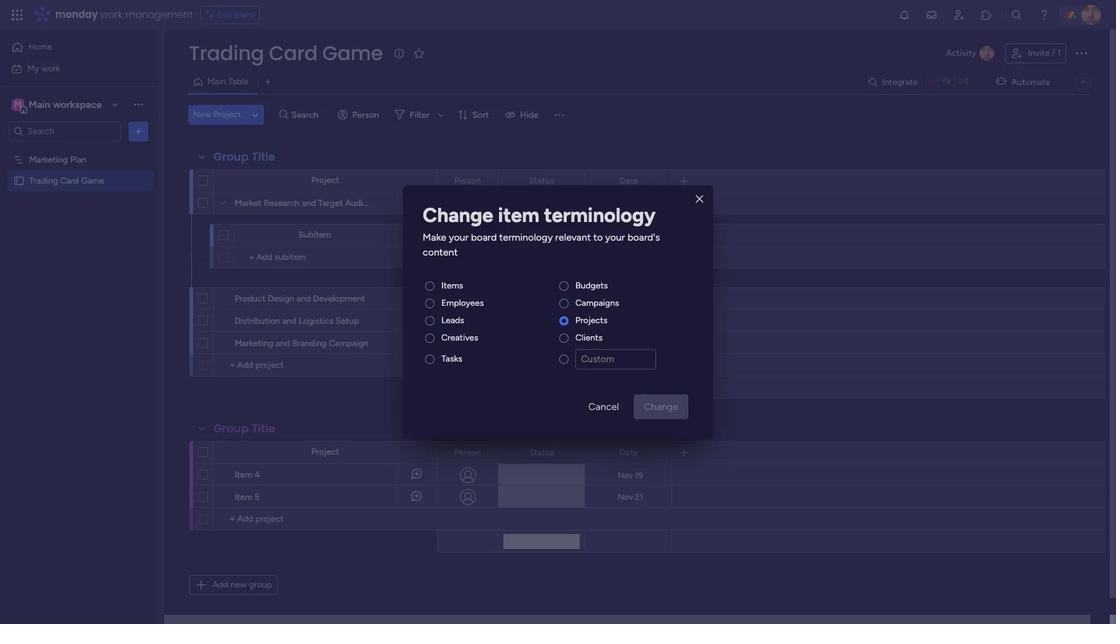 Task type: locate. For each thing, give the bounding box(es) containing it.
make
[[423, 232, 447, 243]]

distribution and logistics setup
[[235, 316, 359, 327]]

new project
[[193, 109, 242, 120]]

work for monday
[[100, 7, 123, 22]]

Custom field
[[576, 350, 657, 370]]

0 vertical spatial on
[[550, 198, 560, 209]]

2 vertical spatial date
[[620, 448, 638, 458]]

2 on from the top
[[550, 294, 560, 304]]

main left table
[[207, 76, 226, 87]]

nov left 18
[[618, 295, 633, 304]]

sort
[[473, 110, 489, 120]]

project
[[214, 109, 242, 120], [311, 175, 340, 186], [311, 447, 340, 458]]

1 vertical spatial status field
[[526, 446, 558, 460]]

item left the 4 at the bottom of the page
[[235, 470, 253, 481]]

1 vertical spatial working
[[516, 294, 548, 304]]

0 vertical spatial status
[[529, 175, 555, 186]]

nov 21
[[618, 493, 643, 502]]

card
[[269, 39, 318, 67], [60, 175, 79, 186]]

on left campaigns
[[550, 294, 560, 304]]

board's
[[628, 232, 660, 243]]

subitem
[[299, 230, 331, 240]]

Status field
[[526, 174, 558, 188], [526, 446, 558, 460]]

your right 'to'
[[606, 232, 625, 243]]

work right monday
[[100, 7, 123, 22]]

change
[[423, 204, 494, 227]]

development
[[313, 294, 365, 304]]

Date field
[[617, 174, 641, 188], [573, 229, 597, 243], [617, 446, 641, 460]]

1 vertical spatial item
[[235, 493, 253, 503]]

marketing for marketing plan
[[29, 154, 68, 165]]

nov 19
[[618, 471, 643, 480]]

0 vertical spatial project
[[214, 109, 242, 120]]

main inside workspace selection element
[[29, 98, 50, 110]]

0 horizontal spatial work
[[41, 63, 60, 74]]

0 vertical spatial working on it
[[516, 198, 568, 209]]

2 vertical spatial project
[[311, 447, 340, 458]]

group title field for person
[[211, 421, 279, 437]]

1 right /
[[1058, 48, 1062, 58]]

content
[[423, 246, 458, 258]]

it up relevant
[[562, 198, 568, 209]]

1 vertical spatial on
[[550, 294, 560, 304]]

inbox image
[[926, 9, 939, 21]]

distribution
[[235, 316, 280, 327]]

1 vertical spatial group title field
[[211, 421, 279, 437]]

nov for nov 19
[[618, 471, 633, 480]]

my work button
[[7, 59, 134, 79]]

1 horizontal spatial trading card game
[[189, 39, 383, 67]]

1 vertical spatial project
[[311, 175, 340, 186]]

relevant
[[556, 232, 591, 243]]

1 nov from the top
[[618, 295, 633, 304]]

0 horizontal spatial trading
[[29, 175, 58, 186]]

1
[[1058, 48, 1062, 58], [421, 202, 423, 209]]

list box
[[0, 147, 158, 359]]

4
[[255, 470, 260, 481]]

marketing down distribution
[[235, 339, 274, 349]]

2 vertical spatial date field
[[617, 446, 641, 460]]

cancel
[[589, 401, 619, 413]]

m
[[14, 99, 22, 110]]

1 vertical spatial person field
[[452, 446, 484, 460]]

1 vertical spatial marketing
[[235, 339, 274, 349]]

game
[[322, 39, 383, 67], [81, 175, 104, 186]]

0 vertical spatial working
[[516, 198, 548, 209]]

1 horizontal spatial trading
[[189, 39, 264, 67]]

main for main table
[[207, 76, 226, 87]]

nov left 19
[[618, 471, 633, 480]]

1 vertical spatial date field
[[573, 229, 597, 243]]

title down angle down image
[[252, 149, 275, 165]]

main
[[207, 76, 226, 87], [29, 98, 50, 110]]

title up the 4 at the bottom of the page
[[252, 421, 275, 437]]

trading card game
[[189, 39, 383, 67], [29, 175, 104, 186]]

public board image
[[13, 175, 25, 187]]

1 vertical spatial title
[[252, 421, 275, 437]]

2 group from the top
[[214, 421, 249, 437]]

title for date
[[252, 149, 275, 165]]

trading right public board image
[[29, 175, 58, 186]]

collapse board header image
[[1079, 77, 1089, 87]]

terminology up 'to'
[[544, 204, 656, 227]]

trading card game down marketing plan
[[29, 175, 104, 186]]

and down design
[[282, 316, 297, 327]]

group up item 4
[[214, 421, 249, 437]]

add view image
[[265, 77, 271, 87]]

1 vertical spatial work
[[41, 63, 60, 74]]

and
[[302, 198, 316, 209], [297, 294, 311, 304], [282, 316, 297, 327], [276, 339, 290, 349]]

see plans
[[217, 9, 255, 20]]

0 horizontal spatial trading card game
[[29, 175, 104, 186]]

0 vertical spatial date
[[620, 175, 638, 186]]

1 vertical spatial group title
[[214, 421, 275, 437]]

date field up nov 19
[[617, 446, 641, 460]]

2 status field from the top
[[526, 446, 558, 460]]

1 status from the top
[[529, 175, 555, 186]]

0 vertical spatial group
[[214, 149, 249, 165]]

1 horizontal spatial card
[[269, 39, 318, 67]]

1 vertical spatial card
[[60, 175, 79, 186]]

group down new project button
[[214, 149, 249, 165]]

group title field up item 4
[[211, 421, 279, 437]]

it
[[562, 198, 568, 209], [562, 294, 568, 304]]

0 vertical spatial work
[[100, 7, 123, 22]]

2 nov from the top
[[618, 471, 633, 480]]

0 horizontal spatial your
[[449, 232, 469, 243]]

group title down angle down image
[[214, 149, 275, 165]]

main table
[[207, 76, 249, 87]]

1 vertical spatial date
[[576, 230, 594, 241]]

1 vertical spatial status
[[529, 448, 555, 458]]

date field up budgets
[[573, 229, 597, 243]]

1 it from the top
[[562, 198, 568, 209]]

option group
[[423, 280, 694, 375]]

date up budgets
[[576, 230, 594, 241]]

on
[[550, 198, 560, 209], [550, 294, 560, 304]]

2 person field from the top
[[452, 446, 484, 460]]

0 vertical spatial nov
[[618, 295, 633, 304]]

1 horizontal spatial your
[[606, 232, 625, 243]]

main table button
[[188, 72, 258, 92]]

1 button
[[397, 192, 437, 214]]

1 group title from the top
[[214, 149, 275, 165]]

1 vertical spatial trading
[[29, 175, 58, 186]]

0 vertical spatial group title field
[[211, 149, 279, 165]]

3 nov from the top
[[618, 493, 633, 502]]

0 vertical spatial group title
[[214, 149, 275, 165]]

group title up item 4
[[214, 421, 275, 437]]

work
[[100, 7, 123, 22], [41, 63, 60, 74]]

0 vertical spatial marketing
[[29, 154, 68, 165]]

campaigns
[[576, 298, 620, 309]]

arrow down image
[[434, 107, 449, 122]]

analysis
[[384, 198, 416, 209]]

0 vertical spatial title
[[252, 149, 275, 165]]

plan
[[70, 154, 86, 165]]

0 vertical spatial main
[[207, 76, 226, 87]]

1 right analysis
[[421, 202, 423, 209]]

1 person field from the top
[[452, 174, 484, 188]]

0 vertical spatial 1
[[1058, 48, 1062, 58]]

18
[[635, 295, 643, 304]]

0 vertical spatial trading
[[189, 39, 264, 67]]

product
[[235, 294, 266, 304]]

v2 search image
[[279, 108, 289, 122]]

game inside list box
[[81, 175, 104, 186]]

card up add view icon
[[269, 39, 318, 67]]

main right workspace icon in the left top of the page
[[29, 98, 50, 110]]

project for person
[[311, 175, 340, 186]]

1 vertical spatial nov
[[618, 471, 633, 480]]

0 horizontal spatial 1
[[421, 202, 423, 209]]

main for main workspace
[[29, 98, 50, 110]]

title
[[252, 149, 275, 165], [252, 421, 275, 437]]

1 vertical spatial game
[[81, 175, 104, 186]]

1 vertical spatial 1
[[421, 202, 423, 209]]

1 vertical spatial main
[[29, 98, 50, 110]]

work right my
[[41, 63, 60, 74]]

0 vertical spatial game
[[322, 39, 383, 67]]

Person field
[[452, 174, 484, 188], [452, 446, 484, 460]]

person
[[353, 110, 379, 120], [455, 175, 481, 186], [455, 448, 481, 458]]

group
[[214, 149, 249, 165], [214, 421, 249, 437]]

0 vertical spatial item
[[235, 470, 253, 481]]

option
[[0, 148, 158, 151]]

search everything image
[[1011, 9, 1024, 21]]

1 horizontal spatial game
[[322, 39, 383, 67]]

1 horizontal spatial 1
[[1058, 48, 1062, 58]]

1 group title field from the top
[[211, 149, 279, 165]]

status field for person
[[526, 446, 558, 460]]

add
[[212, 580, 228, 591]]

1 vertical spatial trading card game
[[29, 175, 104, 186]]

status for date
[[529, 448, 555, 458]]

item
[[235, 470, 253, 481], [235, 493, 253, 503]]

filter button
[[390, 105, 449, 125]]

automate
[[1012, 77, 1051, 87]]

campaign
[[329, 339, 369, 349]]

0 vertical spatial person field
[[452, 174, 484, 188]]

1 vertical spatial working on it
[[516, 294, 568, 304]]

0 vertical spatial card
[[269, 39, 318, 67]]

0 vertical spatial it
[[562, 198, 568, 209]]

0 horizontal spatial marketing
[[29, 154, 68, 165]]

workspace
[[53, 98, 102, 110]]

working on it left campaigns
[[516, 294, 568, 304]]

1 vertical spatial person
[[455, 175, 481, 186]]

date up board's
[[620, 175, 638, 186]]

group title field down angle down image
[[211, 149, 279, 165]]

trading card game up add view icon
[[189, 39, 383, 67]]

on right item
[[550, 198, 560, 209]]

working
[[516, 198, 548, 209], [516, 294, 548, 304]]

1 vertical spatial group
[[214, 421, 249, 437]]

0 vertical spatial trading card game
[[189, 39, 383, 67]]

market research and target audience analysis
[[235, 198, 416, 209]]

1 inside 1 "button"
[[421, 202, 423, 209]]

2 title from the top
[[252, 421, 275, 437]]

0 vertical spatial person
[[353, 110, 379, 120]]

1 title from the top
[[252, 149, 275, 165]]

angle down image
[[253, 110, 259, 120]]

invite / 1
[[1029, 48, 1062, 58]]

workspace selection element
[[12, 97, 104, 113]]

group title for person
[[214, 149, 275, 165]]

status
[[529, 175, 555, 186], [529, 448, 555, 458]]

0 vertical spatial status field
[[526, 174, 558, 188]]

date up nov 19
[[620, 448, 638, 458]]

working on it
[[516, 198, 568, 209], [516, 294, 568, 304]]

project for date
[[311, 447, 340, 458]]

0 horizontal spatial main
[[29, 98, 50, 110]]

2 vertical spatial nov
[[618, 493, 633, 502]]

my
[[27, 63, 39, 74]]

working on it up relevant
[[516, 198, 568, 209]]

new project button
[[188, 105, 247, 125]]

your
[[449, 232, 469, 243], [606, 232, 625, 243]]

dapulse integrations image
[[868, 77, 878, 87]]

item for item 4
[[235, 470, 253, 481]]

design
[[268, 294, 295, 304]]

and right design
[[297, 294, 311, 304]]

integrate
[[883, 77, 918, 87]]

nov left the 21
[[618, 493, 633, 502]]

Group Title field
[[211, 149, 279, 165], [211, 421, 279, 437]]

2 group title from the top
[[214, 421, 275, 437]]

trading up main table
[[189, 39, 264, 67]]

your down change
[[449, 232, 469, 243]]

2 status from the top
[[529, 448, 555, 458]]

add new group button
[[189, 576, 278, 596]]

game left show board description image
[[322, 39, 383, 67]]

0 horizontal spatial game
[[81, 175, 104, 186]]

0 vertical spatial date field
[[617, 174, 641, 188]]

date field up board's
[[617, 174, 641, 188]]

1 item from the top
[[235, 470, 253, 481]]

1 horizontal spatial main
[[207, 76, 226, 87]]

2 group title field from the top
[[211, 421, 279, 437]]

1 working from the top
[[516, 198, 548, 209]]

card down 'plan' at the top left
[[60, 175, 79, 186]]

owner
[[413, 230, 439, 241]]

hide
[[520, 110, 539, 120]]

marketing left 'plan' at the top left
[[29, 154, 68, 165]]

terminology down item
[[500, 232, 553, 243]]

main inside button
[[207, 76, 226, 87]]

0 horizontal spatial card
[[60, 175, 79, 186]]

1 status field from the top
[[526, 174, 558, 188]]

item left 5
[[235, 493, 253, 503]]

Owner field
[[410, 229, 443, 243]]

1 horizontal spatial marketing
[[235, 339, 274, 349]]

new
[[193, 109, 211, 120]]

it left campaigns
[[562, 294, 568, 304]]

game down 'plan' at the top left
[[81, 175, 104, 186]]

Trading Card Game field
[[186, 39, 386, 67]]

help image
[[1039, 9, 1051, 21]]

2 item from the top
[[235, 493, 253, 503]]

work inside "button"
[[41, 63, 60, 74]]

group title
[[214, 149, 275, 165], [214, 421, 275, 437]]

5
[[255, 493, 260, 503]]

1 horizontal spatial work
[[100, 7, 123, 22]]

item
[[498, 204, 540, 227]]

1 vertical spatial it
[[562, 294, 568, 304]]

nov
[[618, 295, 633, 304], [618, 471, 633, 480], [618, 493, 633, 502]]

sort button
[[453, 105, 497, 125]]

1 inside invite / 1 button
[[1058, 48, 1062, 58]]

title for person
[[252, 421, 275, 437]]

board
[[471, 232, 497, 243]]

1 group from the top
[[214, 149, 249, 165]]

hide button
[[500, 105, 546, 125]]

2 it from the top
[[562, 294, 568, 304]]



Task type: vqa. For each thing, say whether or not it's contained in the screenshot.
Write Updates Via Email:
no



Task type: describe. For each thing, give the bounding box(es) containing it.
1 working on it from the top
[[516, 198, 568, 209]]

market
[[235, 198, 262, 209]]

james peterson image
[[1082, 5, 1102, 25]]

nov for nov 21
[[618, 493, 633, 502]]

management
[[125, 7, 193, 22]]

Search in workspace field
[[26, 124, 104, 139]]

employees
[[442, 298, 484, 309]]

list box containing marketing plan
[[0, 147, 158, 359]]

1 your from the left
[[449, 232, 469, 243]]

work for my
[[41, 63, 60, 74]]

group
[[249, 580, 272, 591]]

cancel button
[[579, 395, 629, 419]]

status for person
[[529, 175, 555, 186]]

nov for nov 18
[[618, 295, 633, 304]]

19
[[635, 471, 643, 480]]

and left target
[[302, 198, 316, 209]]

to
[[594, 232, 603, 243]]

creatives
[[442, 333, 479, 343]]

marketing for marketing and branding campaign
[[235, 339, 274, 349]]

see
[[217, 9, 232, 20]]

projects
[[576, 315, 608, 326]]

table
[[228, 76, 249, 87]]

add new group
[[212, 580, 272, 591]]

date field for status
[[617, 174, 641, 188]]

invite members image
[[953, 9, 966, 21]]

status field for date
[[526, 174, 558, 188]]

product design and development
[[235, 294, 365, 304]]

invite / 1 button
[[1006, 43, 1067, 63]]

item for item 5
[[235, 493, 253, 503]]

trading card game inside list box
[[29, 175, 104, 186]]

card inside list box
[[60, 175, 79, 186]]

marketing and branding campaign
[[235, 339, 369, 349]]

invite
[[1029, 48, 1050, 58]]

clients
[[576, 333, 603, 343]]

Search field
[[289, 106, 326, 124]]

apps image
[[981, 9, 993, 21]]

/
[[1052, 48, 1056, 58]]

plans
[[234, 9, 255, 20]]

budgets
[[576, 281, 608, 291]]

group title field for date
[[211, 149, 279, 165]]

2 your from the left
[[606, 232, 625, 243]]

audience
[[345, 198, 382, 209]]

close image
[[696, 195, 704, 204]]

group title for date
[[214, 421, 275, 437]]

project inside button
[[214, 109, 242, 120]]

see plans button
[[200, 6, 260, 24]]

marketing plan
[[29, 154, 86, 165]]

notifications image
[[899, 9, 911, 21]]

items
[[442, 281, 463, 291]]

item 4
[[235, 470, 260, 481]]

monday work management
[[55, 7, 193, 22]]

change item terminology make your board terminology relevant to your board's content
[[423, 204, 660, 258]]

option group containing items
[[423, 280, 694, 375]]

monday
[[55, 7, 98, 22]]

1 on from the top
[[550, 198, 560, 209]]

add to favorites image
[[413, 47, 425, 59]]

research
[[264, 198, 300, 209]]

date for status
[[620, 175, 638, 186]]

person button
[[333, 105, 387, 125]]

2 vertical spatial person
[[455, 448, 481, 458]]

nov 18
[[618, 295, 643, 304]]

21
[[635, 493, 643, 502]]

setup
[[336, 316, 359, 327]]

group for date
[[214, 421, 249, 437]]

branding
[[292, 339, 327, 349]]

my work
[[27, 63, 60, 74]]

date field for owner
[[573, 229, 597, 243]]

person inside popup button
[[353, 110, 379, 120]]

tasks
[[442, 354, 463, 365]]

show board description image
[[392, 47, 407, 60]]

activity
[[947, 48, 977, 58]]

2 working from the top
[[516, 294, 548, 304]]

1 vertical spatial terminology
[[500, 232, 553, 243]]

new
[[231, 580, 247, 591]]

leads
[[442, 315, 464, 326]]

autopilot image
[[997, 73, 1007, 89]]

filter
[[410, 110, 430, 120]]

target
[[318, 198, 343, 209]]

select product image
[[11, 9, 24, 21]]

2 working on it from the top
[[516, 294, 568, 304]]

home button
[[7, 37, 134, 57]]

item 5
[[235, 493, 260, 503]]

group for person
[[214, 149, 249, 165]]

main workspace
[[29, 98, 102, 110]]

date for owner
[[576, 230, 594, 241]]

logistics
[[299, 316, 334, 327]]

0 vertical spatial terminology
[[544, 204, 656, 227]]

trading inside list box
[[29, 175, 58, 186]]

and down distribution and logistics setup
[[276, 339, 290, 349]]

workspace image
[[12, 98, 24, 111]]

activity button
[[942, 43, 1001, 63]]

home
[[29, 42, 52, 52]]



